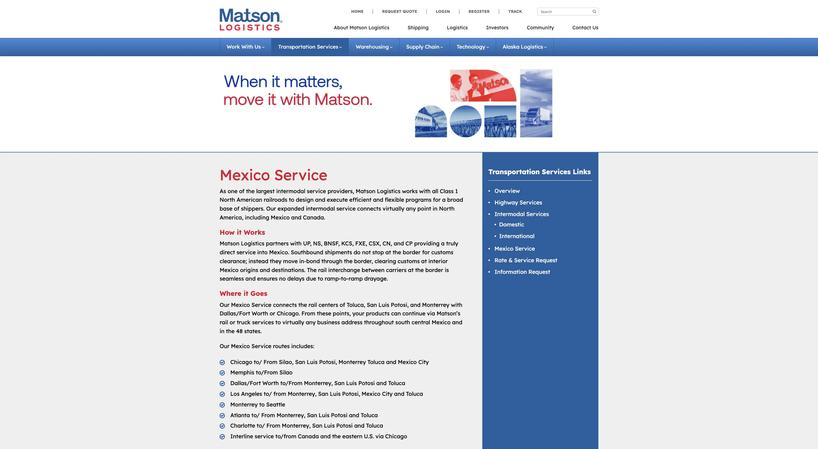 Task type: vqa. For each thing, say whether or not it's contained in the screenshot.
"ON JUNE 10, THE MATSON OHANA TURNED OUT IN DROVES TO VOLUNTEER AT THE ANNUAL SPECIAL OLYMPICS HELD AT KAISER HIGH SCHOOL IN HONOLULU."
no



Task type: locate. For each thing, give the bounding box(es) containing it.
toluca for charlotte to/ from monterrey, san luis potosi and toluca
[[366, 422, 383, 429]]

0 vertical spatial connects
[[358, 205, 381, 212]]

0 vertical spatial it
[[237, 228, 242, 237]]

mexico service link
[[495, 245, 536, 252]]

0 vertical spatial city
[[419, 359, 429, 366]]

intermodal services link
[[495, 211, 549, 218]]

san up products
[[367, 301, 377, 308]]

services for intermodal services
[[527, 211, 549, 218]]

customs
[[432, 249, 454, 256], [398, 258, 420, 265]]

flexible
[[385, 196, 405, 203]]

it
[[237, 228, 242, 237], [244, 289, 249, 298]]

atlanta
[[231, 412, 250, 419]]

of right "one"
[[239, 188, 245, 195]]

1 horizontal spatial any
[[406, 205, 416, 212]]

with
[[420, 188, 431, 195], [291, 240, 302, 247], [451, 301, 463, 308]]

2 vertical spatial of
[[340, 301, 345, 308]]

service inside our mexico service connects the rail centers of toluca, san luis potosi, and monterrey with dallas/fort worth or chicago. from these points, your products can continue via matson's rail or truck services to virtually any business address throughout south central mexico and in the 48 states.
[[252, 301, 272, 308]]

0 horizontal spatial with
[[291, 240, 302, 247]]

0 horizontal spatial rail
[[220, 319, 228, 326]]

overview link
[[495, 188, 520, 195]]

0 horizontal spatial or
[[230, 319, 235, 326]]

1 horizontal spatial city
[[419, 359, 429, 366]]

1 vertical spatial intermodal
[[306, 205, 335, 212]]

border down interior
[[426, 266, 444, 274]]

it right how
[[237, 228, 242, 237]]

mexico service inside transportation services links section
[[495, 245, 536, 252]]

1 vertical spatial customs
[[398, 258, 420, 265]]

search image
[[593, 9, 597, 13]]

1 vertical spatial with
[[291, 240, 302, 247]]

2 vertical spatial potosi,
[[342, 390, 360, 397]]

from up memphis to/from silao
[[264, 359, 278, 366]]

request left quote
[[383, 9, 402, 14]]

0 vertical spatial intermodal
[[276, 188, 306, 195]]

0 horizontal spatial north
[[220, 196, 235, 203]]

matson up direct
[[220, 240, 240, 247]]

canada.
[[303, 214, 325, 221]]

0 vertical spatial of
[[239, 188, 245, 195]]

1 vertical spatial to/from
[[281, 380, 303, 387]]

services down about
[[317, 43, 339, 50]]

class
[[440, 188, 454, 195]]

rail left truck
[[220, 319, 228, 326]]

matson logistics image
[[220, 9, 283, 31]]

connects down efficient
[[358, 205, 381, 212]]

matson inside matson logistics partners with up, ns, bnsf, kcs, fxe, csx, cn, and cp providing a truly direct service into mexico. southbound shipments do not stop at the border for customs clearance; instead they move in-bond through the border, clearing customs at interior mexico origins and destinations. the rail interchange between carriers at the border is seamless and ensures no delays due to ramp-to-ramp drayage.
[[220, 240, 240, 247]]

centers
[[319, 301, 338, 308]]

matson
[[350, 24, 367, 31], [356, 188, 376, 195], [220, 240, 240, 247]]

one
[[228, 188, 238, 195]]

our
[[266, 205, 276, 212], [220, 301, 230, 308], [220, 343, 230, 350]]

home
[[352, 9, 364, 14]]

from inside our mexico service connects the rail centers of toluca, san luis potosi, and monterrey with dallas/fort worth or chicago. from these points, your products can continue via matson's rail or truck services to virtually any business address throughout south central mexico and in the 48 states.
[[302, 310, 316, 317]]

to/from left "silao"
[[256, 369, 278, 376]]

0 vertical spatial worth
[[252, 310, 268, 317]]

to/ up memphis to/from silao
[[254, 359, 262, 366]]

1 vertical spatial for
[[423, 249, 430, 256]]

with left all
[[420, 188, 431, 195]]

north down broad
[[439, 205, 455, 212]]

customs up carriers
[[398, 258, 420, 265]]

0 horizontal spatial border
[[403, 249, 421, 256]]

0 vertical spatial us
[[593, 24, 599, 31]]

move
[[283, 258, 298, 265]]

at down cn,
[[386, 249, 391, 256]]

at right carriers
[[408, 266, 414, 274]]

international
[[500, 233, 535, 240]]

0 vertical spatial with
[[420, 188, 431, 195]]

kcs,
[[342, 240, 354, 247]]

dallas/fort inside our mexico service connects the rail centers of toluca, san luis potosi, and monterrey with dallas/fort worth or chicago. from these points, your products can continue via matson's rail or truck services to virtually any business address throughout south central mexico and in the 48 states.
[[220, 310, 250, 317]]

2 horizontal spatial at
[[422, 258, 427, 265]]

to right 'due'
[[318, 275, 324, 282]]

san up interline service to/from canada and the eastern u.s. via chicago
[[313, 422, 323, 429]]

contact
[[573, 24, 592, 31]]

to/ left from
[[264, 390, 272, 397]]

san for dallas/fort worth to/from monterrey, san luis potosi and toluca
[[335, 380, 345, 387]]

work with us link
[[227, 43, 265, 50]]

virtually inside "as one of the largest intermodal service providers, matson logistics works with all class 1 north american railroads to design and execute efficient and flexible programs for a broad base of shippers. our expanded intermodal service connects virtually any point in north america, including mexico and canada."
[[383, 205, 405, 212]]

the
[[307, 266, 317, 274]]

with inside matson logistics partners with up, ns, bnsf, kcs, fxe, csx, cn, and cp providing a truly direct service into mexico. southbound shipments do not stop at the border for customs clearance; instead they move in-bond through the border, clearing customs at interior mexico origins and destinations. the rail interchange between carriers at the border is seamless and ensures no delays due to ramp-to-ramp drayage.
[[291, 240, 302, 247]]

clearing
[[375, 258, 397, 265]]

1 horizontal spatial in
[[433, 205, 438, 212]]

matson up efficient
[[356, 188, 376, 195]]

2 vertical spatial potosi
[[337, 422, 353, 429]]

to/ right charlotte
[[257, 422, 265, 429]]

worth up services on the bottom left
[[252, 310, 268, 317]]

highway services
[[495, 199, 543, 206]]

request down the rate & service request 'link'
[[529, 268, 551, 275]]

logistics down community link
[[521, 43, 544, 50]]

from up to/from
[[267, 422, 281, 429]]

via
[[427, 310, 436, 317], [376, 433, 384, 440]]

service up instead on the bottom of the page
[[237, 249, 256, 256]]

charlotte
[[231, 422, 255, 429]]

rail up these
[[309, 301, 317, 308]]

for down providing
[[423, 249, 430, 256]]

to/from
[[276, 433, 297, 440]]

san right silao,
[[295, 359, 306, 366]]

login link
[[427, 9, 460, 14]]

points,
[[333, 310, 351, 317]]

1 horizontal spatial virtually
[[383, 205, 405, 212]]

with inside our mexico service connects the rail centers of toluca, san luis potosi, and monterrey with dallas/fort worth or chicago. from these points, your products can continue via matson's rail or truck services to virtually any business address throughout south central mexico and in the 48 states.
[[451, 301, 463, 308]]

logistics up flexible
[[377, 188, 401, 195]]

0 horizontal spatial for
[[423, 249, 430, 256]]

the up clearing
[[393, 249, 402, 256]]

request up information request
[[536, 257, 558, 264]]

your
[[353, 310, 365, 317]]

1 horizontal spatial with
[[420, 188, 431, 195]]

2 vertical spatial with
[[451, 301, 463, 308]]

logistics
[[369, 24, 390, 31], [447, 24, 468, 31], [521, 43, 544, 50], [377, 188, 401, 195], [241, 240, 265, 247]]

0 vertical spatial chicago
[[231, 359, 252, 366]]

chicago right u.s.
[[386, 433, 408, 440]]

1 vertical spatial us
[[255, 43, 261, 50]]

0 vertical spatial potosi,
[[391, 301, 409, 308]]

into
[[258, 249, 268, 256]]

0 horizontal spatial connects
[[273, 301, 297, 308]]

mexico
[[220, 166, 270, 184], [271, 214, 290, 221], [495, 245, 514, 252], [220, 266, 239, 274], [231, 301, 250, 308], [432, 319, 451, 326], [231, 343, 250, 350], [398, 359, 417, 366], [362, 390, 381, 397]]

1 vertical spatial connects
[[273, 301, 297, 308]]

to/ for atlanta
[[252, 412, 260, 419]]

us right contact
[[593, 24, 599, 31]]

alaska logistics
[[503, 43, 544, 50]]

transportation services links
[[489, 168, 591, 176]]

via inside our mexico service connects the rail centers of toluca, san luis potosi, and monterrey with dallas/fort worth or chicago. from these points, your products can continue via matson's rail or truck services to virtually any business address throughout south central mexico and in the 48 states.
[[427, 310, 436, 317]]

mexico inside "as one of the largest intermodal service providers, matson logistics works with all class 1 north american railroads to design and execute efficient and flexible programs for a broad base of shippers. our expanded intermodal service connects virtually any point in north america, including mexico and canada."
[[271, 214, 290, 221]]

toluca for atlanta to/ from monterrey, san luis potosi and toluca
[[361, 412, 378, 419]]

at left interior
[[422, 258, 427, 265]]

1 horizontal spatial mexico service
[[495, 245, 536, 252]]

worth down memphis to/from silao
[[263, 380, 279, 387]]

services for transportation services links
[[542, 168, 571, 176]]

0 horizontal spatial via
[[376, 433, 384, 440]]

service for our mexico service connects the rail centers of toluca, san luis potosi, and monterrey with dallas/fort worth or chicago. from these points, your products can continue via matson's rail or truck services to virtually any business address throughout south central mexico and in the 48 states.
[[252, 301, 272, 308]]

it left goes
[[244, 289, 249, 298]]

supply
[[407, 43, 424, 50]]

luis down includes:
[[307, 359, 318, 366]]

rate & service request
[[495, 257, 558, 264]]

all
[[432, 188, 439, 195]]

north up base
[[220, 196, 235, 203]]

luis up los angeles to/ from monterrey, san luis potosi, mexico city and toluca
[[346, 380, 357, 387]]

monterrey, down seattle
[[277, 412, 306, 419]]

1 vertical spatial request
[[536, 257, 558, 264]]

it for where
[[244, 289, 249, 298]]

potosi,
[[391, 301, 409, 308], [319, 359, 337, 366], [342, 390, 360, 397]]

programs
[[406, 196, 432, 203]]

luis for dallas/fort worth to/from monterrey, san luis potosi and toluca
[[346, 380, 357, 387]]

stop
[[373, 249, 384, 256]]

rail
[[318, 266, 327, 274], [309, 301, 317, 308], [220, 319, 228, 326]]

toluca,
[[347, 301, 366, 308]]

1 vertical spatial north
[[439, 205, 455, 212]]

worth
[[252, 310, 268, 317], [263, 380, 279, 387]]

border
[[403, 249, 421, 256], [426, 266, 444, 274]]

48
[[236, 328, 243, 335]]

services down highway services
[[527, 211, 549, 218]]

service
[[307, 188, 326, 195], [337, 205, 356, 212], [237, 249, 256, 256], [255, 433, 274, 440]]

to/ for chicago
[[254, 359, 262, 366]]

logistics down the works
[[241, 240, 265, 247]]

eastern
[[343, 433, 363, 440]]

0 vertical spatial in
[[433, 205, 438, 212]]

0 vertical spatial for
[[433, 196, 441, 203]]

in
[[433, 205, 438, 212], [220, 328, 225, 335]]

transportation services links section
[[475, 153, 607, 449]]

1 horizontal spatial it
[[244, 289, 249, 298]]

to inside matson logistics partners with up, ns, bnsf, kcs, fxe, csx, cn, and cp providing a truly direct service into mexico. southbound shipments do not stop at the border for customs clearance; instead they move in-bond through the border, clearing customs at interior mexico origins and destinations. the rail interchange between carriers at the border is seamless and ensures no delays due to ramp-to-ramp drayage.
[[318, 275, 324, 282]]

south
[[396, 319, 411, 326]]

1 horizontal spatial for
[[433, 196, 441, 203]]

border,
[[354, 258, 373, 265]]

2 vertical spatial matson
[[220, 240, 240, 247]]

logistics down 'login'
[[447, 24, 468, 31]]

the left eastern
[[332, 433, 341, 440]]

from down seattle
[[261, 412, 275, 419]]

1 horizontal spatial customs
[[432, 249, 454, 256]]

0 vertical spatial border
[[403, 249, 421, 256]]

mexico service up largest
[[220, 166, 328, 184]]

a down class
[[443, 196, 446, 203]]

logistics inside "link"
[[369, 24, 390, 31]]

2 vertical spatial request
[[529, 268, 551, 275]]

for inside matson logistics partners with up, ns, bnsf, kcs, fxe, csx, cn, and cp providing a truly direct service into mexico. southbound shipments do not stop at the border for customs clearance; instead they move in-bond through the border, clearing customs at interior mexico origins and destinations. the rail interchange between carriers at the border is seamless and ensures no delays due to ramp-to-ramp drayage.
[[423, 249, 430, 256]]

a left truly
[[442, 240, 445, 247]]

from
[[302, 310, 316, 317], [264, 359, 278, 366], [261, 412, 275, 419], [267, 422, 281, 429]]

customs up interior
[[432, 249, 454, 256]]

1 horizontal spatial border
[[426, 266, 444, 274]]

it for how
[[237, 228, 242, 237]]

to/from down "silao"
[[281, 380, 303, 387]]

in inside "as one of the largest intermodal service providers, matson logistics works with all class 1 north american railroads to design and execute efficient and flexible programs for a broad base of shippers. our expanded intermodal service connects virtually any point in north america, including mexico and canada."
[[433, 205, 438, 212]]

1 vertical spatial in
[[220, 328, 225, 335]]

0 horizontal spatial transportation
[[279, 43, 316, 50]]

0 vertical spatial at
[[386, 249, 391, 256]]

toluca for dallas/fort worth to/from monterrey, san luis potosi and toluca
[[389, 380, 406, 387]]

san up charlotte to/ from monterrey, san luis potosi and toluca
[[307, 412, 317, 419]]

0 horizontal spatial monterrey
[[231, 401, 258, 408]]

chicago.
[[277, 310, 300, 317]]

0 vertical spatial potosi
[[359, 380, 375, 387]]

logistics up warehousing link
[[369, 24, 390, 31]]

0 horizontal spatial to/from
[[256, 369, 278, 376]]

0 horizontal spatial potosi,
[[319, 359, 337, 366]]

with up matson's
[[451, 301, 463, 308]]

request inside "link"
[[383, 9, 402, 14]]

a inside "as one of the largest intermodal service providers, matson logistics works with all class 1 north american railroads to design and execute efficient and flexible programs for a broad base of shippers. our expanded intermodal service connects virtually any point in north america, including mexico and canada."
[[443, 196, 446, 203]]

dallas/fort up truck
[[220, 310, 250, 317]]

services up intermodal services link
[[520, 199, 543, 206]]

of up points,
[[340, 301, 345, 308]]

None search field
[[538, 8, 599, 16]]

0 vertical spatial our
[[266, 205, 276, 212]]

1 horizontal spatial intermodal
[[306, 205, 335, 212]]

our for routes
[[220, 343, 230, 350]]

1 horizontal spatial at
[[408, 266, 414, 274]]

1 vertical spatial matson
[[356, 188, 376, 195]]

us inside top menu 'navigation'
[[593, 24, 599, 31]]

services for transportation services
[[317, 43, 339, 50]]

any left the business
[[306, 319, 316, 326]]

transportation inside section
[[489, 168, 540, 176]]

they
[[270, 258, 282, 265]]

1
[[456, 188, 458, 195]]

any inside "as one of the largest intermodal service providers, matson logistics works with all class 1 north american railroads to design and execute efficient and flexible programs for a broad base of shippers. our expanded intermodal service connects virtually any point in north america, including mexico and canada."
[[406, 205, 416, 212]]

1 vertical spatial via
[[376, 433, 384, 440]]

1 vertical spatial our
[[220, 301, 230, 308]]

supply chain link
[[407, 43, 443, 50]]

to up expanded
[[289, 196, 295, 203]]

2 horizontal spatial potosi,
[[391, 301, 409, 308]]

us right with
[[255, 43, 261, 50]]

domestic
[[500, 221, 525, 228]]

2 vertical spatial rail
[[220, 319, 228, 326]]

warehousing
[[356, 43, 389, 50]]

1 vertical spatial a
[[442, 240, 445, 247]]

for down all
[[433, 196, 441, 203]]

1 vertical spatial potosi
[[331, 412, 348, 419]]

luis down "dallas/fort worth to/from monterrey, san luis potosi and toluca"
[[330, 390, 341, 397]]

between
[[362, 266, 385, 274]]

1 vertical spatial any
[[306, 319, 316, 326]]

2 horizontal spatial monterrey
[[422, 301, 450, 308]]

connects up chicago.
[[273, 301, 297, 308]]

the up american
[[246, 188, 255, 195]]

1 horizontal spatial monterrey
[[339, 359, 366, 366]]

luis
[[379, 301, 390, 308], [307, 359, 318, 366], [346, 380, 357, 387], [330, 390, 341, 397], [319, 412, 330, 419], [324, 422, 335, 429]]

service down the states.
[[252, 343, 272, 350]]

of up america,
[[234, 205, 240, 212]]

1 vertical spatial or
[[230, 319, 235, 326]]

san for chicago to/ from silao, san luis potosi, monterrey toluca and mexico city
[[295, 359, 306, 366]]

service up "information request" link
[[515, 257, 535, 264]]

luis for charlotte to/ from monterrey, san luis potosi and toluca
[[324, 422, 335, 429]]

quote
[[403, 9, 418, 14]]

border down "cp"
[[403, 249, 421, 256]]

works
[[244, 228, 265, 237]]

0 vertical spatial to/from
[[256, 369, 278, 376]]

1 vertical spatial of
[[234, 205, 240, 212]]

0 horizontal spatial any
[[306, 319, 316, 326]]

2 vertical spatial our
[[220, 343, 230, 350]]

0 vertical spatial request
[[383, 9, 402, 14]]

san up los angeles to/ from monterrey, san luis potosi, mexico city and toluca
[[335, 380, 345, 387]]

top menu navigation
[[334, 23, 599, 35]]

or up services on the bottom left
[[270, 310, 276, 317]]

to/ down monterrey to seattle
[[252, 412, 260, 419]]

investors
[[487, 24, 509, 31]]

san down "dallas/fort worth to/from monterrey, san luis potosi and toluca"
[[318, 390, 329, 397]]

0 horizontal spatial at
[[386, 249, 391, 256]]

los
[[231, 390, 240, 397]]

0 vertical spatial matson
[[350, 24, 367, 31]]

mexico service up &
[[495, 245, 536, 252]]

2 horizontal spatial rail
[[318, 266, 327, 274]]

broad
[[448, 196, 464, 203]]

1 vertical spatial virtually
[[283, 319, 305, 326]]

connects inside "as one of the largest intermodal service providers, matson logistics works with all class 1 north american railroads to design and execute efficient and flexible programs for a broad base of shippers. our expanded intermodal service connects virtually any point in north america, including mexico and canada."
[[358, 205, 381, 212]]

to inside our mexico service connects the rail centers of toluca, san luis potosi, and monterrey with dallas/fort worth or chicago. from these points, your products can continue via matson's rail or truck services to virtually any business address throughout south central mexico and in the 48 states.
[[276, 319, 281, 326]]

services
[[317, 43, 339, 50], [542, 168, 571, 176], [520, 199, 543, 206], [527, 211, 549, 218]]

1 vertical spatial it
[[244, 289, 249, 298]]

0 vertical spatial via
[[427, 310, 436, 317]]

services left links
[[542, 168, 571, 176]]

monterrey, up los angeles to/ from monterrey, san luis potosi, mexico city and toluca
[[304, 380, 333, 387]]

logistics inside matson logistics partners with up, ns, bnsf, kcs, fxe, csx, cn, and cp providing a truly direct service into mexico. southbound shipments do not stop at the border for customs clearance; instead they move in-bond through the border, clearing customs at interior mexico origins and destinations. the rail interchange between carriers at the border is seamless and ensures no delays due to ramp-to-ramp drayage.
[[241, 240, 265, 247]]

matson down home
[[350, 24, 367, 31]]

0 horizontal spatial it
[[237, 228, 242, 237]]

track link
[[499, 9, 523, 14]]

1 horizontal spatial chicago
[[386, 433, 408, 440]]

transportation
[[279, 43, 316, 50], [489, 168, 540, 176]]

1 horizontal spatial or
[[270, 310, 276, 317]]

information
[[495, 268, 527, 275]]

these
[[317, 310, 332, 317]]

from left these
[[302, 310, 316, 317]]

chicago up memphis
[[231, 359, 252, 366]]

highway services link
[[495, 199, 543, 206]]

service inside matson logistics partners with up, ns, bnsf, kcs, fxe, csx, cn, and cp providing a truly direct service into mexico. southbound shipments do not stop at the border for customs clearance; instead they move in-bond through the border, clearing customs at interior mexico origins and destinations. the rail interchange between carriers at the border is seamless and ensures no delays due to ramp-to-ramp drayage.
[[237, 249, 256, 256]]

1 vertical spatial border
[[426, 266, 444, 274]]

in inside our mexico service connects the rail centers of toluca, san luis potosi, and monterrey with dallas/fort worth or chicago. from these points, your products can continue via matson's rail or truck services to virtually any business address throughout south central mexico and in the 48 states.
[[220, 328, 225, 335]]

via up central
[[427, 310, 436, 317]]

in left 48
[[220, 328, 225, 335]]

0 vertical spatial rail
[[318, 266, 327, 274]]

to down chicago.
[[276, 319, 281, 326]]

intermodal up canada.
[[306, 205, 335, 212]]

luis up interline service to/from canada and the eastern u.s. via chicago
[[324, 422, 335, 429]]

san inside our mexico service connects the rail centers of toluca, san luis potosi, and monterrey with dallas/fort worth or chicago. from these points, your products can continue via matson's rail or truck services to virtually any business address throughout south central mexico and in the 48 states.
[[367, 301, 377, 308]]

destinations.
[[272, 266, 306, 274]]

in right the point on the right top of page
[[433, 205, 438, 212]]

via right u.s.
[[376, 433, 384, 440]]

0 vertical spatial mexico service
[[220, 166, 328, 184]]

bond
[[307, 258, 320, 265]]

connects
[[358, 205, 381, 212], [273, 301, 297, 308]]

san
[[367, 301, 377, 308], [295, 359, 306, 366], [335, 380, 345, 387], [318, 390, 329, 397], [307, 412, 317, 419], [313, 422, 323, 429]]

0 vertical spatial transportation
[[279, 43, 316, 50]]

any down programs
[[406, 205, 416, 212]]

virtually down chicago.
[[283, 319, 305, 326]]

with left up,
[[291, 240, 302, 247]]

transportation for transportation services links
[[489, 168, 540, 176]]

1 vertical spatial rail
[[309, 301, 317, 308]]

intermodal services
[[495, 211, 549, 218]]

virtually down flexible
[[383, 205, 405, 212]]

luis up products
[[379, 301, 390, 308]]

chain
[[425, 43, 440, 50]]

1 horizontal spatial connects
[[358, 205, 381, 212]]

our inside our mexico service connects the rail centers of toluca, san luis potosi, and monterrey with dallas/fort worth or chicago. from these points, your products can continue via matson's rail or truck services to virtually any business address throughout south central mexico and in the 48 states.
[[220, 301, 230, 308]]

dallas/fort down memphis
[[231, 380, 261, 387]]

virtually
[[383, 205, 405, 212], [283, 319, 305, 326]]

service for rate & service request
[[515, 257, 535, 264]]

monterrey inside our mexico service connects the rail centers of toluca, san luis potosi, and monterrey with dallas/fort worth or chicago. from these points, your products can continue via matson's rail or truck services to virtually any business address throughout south central mexico and in the 48 states.
[[422, 301, 450, 308]]

products
[[366, 310, 390, 317]]



Task type: describe. For each thing, give the bounding box(es) containing it.
0 vertical spatial or
[[270, 310, 276, 317]]

seamless
[[220, 275, 244, 282]]

the inside "as one of the largest intermodal service providers, matson logistics works with all class 1 north american railroads to design and execute efficient and flexible programs for a broad base of shippers. our expanded intermodal service connects virtually any point in north america, including mexico and canada."
[[246, 188, 255, 195]]

the right carriers
[[416, 266, 424, 274]]

rail inside matson logistics partners with up, ns, bnsf, kcs, fxe, csx, cn, and cp providing a truly direct service into mexico. southbound shipments do not stop at the border for customs clearance; instead they move in-bond through the border, clearing customs at interior mexico origins and destinations. the rail interchange between carriers at the border is seamless and ensures no delays due to ramp-to-ramp drayage.
[[318, 266, 327, 274]]

partners
[[266, 240, 289, 247]]

seattle
[[267, 401, 285, 408]]

in-
[[300, 258, 307, 265]]

works
[[402, 188, 418, 195]]

canada
[[298, 433, 319, 440]]

through
[[322, 258, 343, 265]]

highway
[[495, 199, 519, 206]]

2 vertical spatial at
[[408, 266, 414, 274]]

monterrey, for dallas/fort
[[304, 380, 333, 387]]

1 horizontal spatial to/from
[[281, 380, 303, 387]]

logistics inside "as one of the largest intermodal service providers, matson logistics works with all class 1 north american railroads to design and execute efficient and flexible programs for a broad base of shippers. our expanded intermodal service connects virtually any point in north america, including mexico and canada."
[[377, 188, 401, 195]]

0 vertical spatial customs
[[432, 249, 454, 256]]

0 horizontal spatial chicago
[[231, 359, 252, 366]]

u.s.
[[364, 433, 374, 440]]

execute
[[327, 196, 348, 203]]

the up interchange
[[344, 258, 353, 265]]

0 horizontal spatial customs
[[398, 258, 420, 265]]

potosi for charlotte to/ from monterrey, san luis potosi and toluca
[[337, 422, 353, 429]]

design
[[296, 196, 314, 203]]

toluca for chicago to/ from silao, san luis potosi, monterrey toluca and mexico city
[[368, 359, 385, 366]]

csx,
[[369, 240, 381, 247]]

rate & service request link
[[495, 257, 558, 264]]

business
[[318, 319, 340, 326]]

monterrey, down "dallas/fort worth to/from monterrey, san luis potosi and toluca"
[[288, 390, 317, 397]]

with inside "as one of the largest intermodal service providers, matson logistics works with all class 1 north american railroads to design and execute efficient and flexible programs for a broad base of shippers. our expanded intermodal service connects virtually any point in north america, including mexico and canada."
[[420, 188, 431, 195]]

monterrey to seattle
[[231, 401, 285, 408]]

1 vertical spatial monterrey
[[339, 359, 366, 366]]

&
[[509, 257, 513, 264]]

for inside "as one of the largest intermodal service providers, matson logistics works with all class 1 north american railroads to design and execute efficient and flexible programs for a broad base of shippers. our expanded intermodal service connects virtually any point in north america, including mexico and canada."
[[433, 196, 441, 203]]

american
[[237, 196, 262, 203]]

monterrey, for atlanta
[[277, 412, 306, 419]]

how it works
[[220, 228, 265, 237]]

1 vertical spatial chicago
[[386, 433, 408, 440]]

the up chicago.
[[299, 301, 307, 308]]

alaska services image
[[224, 63, 595, 144]]

matson inside "link"
[[350, 24, 367, 31]]

any inside our mexico service connects the rail centers of toluca, san luis potosi, and monterrey with dallas/fort worth or chicago. from these points, your products can continue via matson's rail or truck services to virtually any business address throughout south central mexico and in the 48 states.
[[306, 319, 316, 326]]

to/ for charlotte
[[257, 422, 265, 429]]

from for atlanta
[[261, 412, 275, 419]]

ramp
[[349, 275, 363, 282]]

not
[[362, 249, 371, 256]]

transportation services
[[279, 43, 339, 50]]

up,
[[303, 240, 312, 247]]

chicago to/ from silao, san luis potosi, monterrey toluca and mexico city
[[231, 359, 429, 366]]

our inside "as one of the largest intermodal service providers, matson logistics works with all class 1 north american railroads to design and execute efficient and flexible programs for a broad base of shippers. our expanded intermodal service connects virtually any point in north america, including mexico and canada."
[[266, 205, 276, 212]]

routes
[[273, 343, 290, 350]]

services
[[252, 319, 274, 326]]

technology link
[[457, 43, 489, 50]]

register link
[[460, 9, 499, 14]]

shipping link
[[399, 23, 438, 35]]

request quote
[[383, 9, 418, 14]]

clearance;
[[220, 258, 247, 265]]

largest
[[256, 188, 275, 195]]

interior
[[429, 258, 448, 265]]

luis for atlanta to/ from monterrey, san luis potosi and toluca
[[319, 412, 330, 419]]

memphis
[[231, 369, 255, 376]]

1 vertical spatial at
[[422, 258, 427, 265]]

luis for chicago to/ from silao, san luis potosi, monterrey toluca and mexico city
[[307, 359, 318, 366]]

san for charlotte to/ from monterrey, san luis potosi and toluca
[[313, 422, 323, 429]]

shippers.
[[241, 205, 265, 212]]

cn,
[[383, 240, 392, 247]]

request quote link
[[373, 9, 427, 14]]

1 vertical spatial dallas/fort
[[231, 380, 261, 387]]

1 vertical spatial city
[[382, 390, 393, 397]]

a inside matson logistics partners with up, ns, bnsf, kcs, fxe, csx, cn, and cp providing a truly direct service into mexico. southbound shipments do not stop at the border for customs clearance; instead they move in-bond through the border, clearing customs at interior mexico origins and destinations. the rail interchange between carriers at the border is seamless and ensures no delays due to ramp-to-ramp drayage.
[[442, 240, 445, 247]]

matson inside "as one of the largest intermodal service providers, matson logistics works with all class 1 north american railroads to design and execute efficient and flexible programs for a broad base of shippers. our expanded intermodal service connects virtually any point in north america, including mexico and canada."
[[356, 188, 376, 195]]

dallas/fort worth to/from monterrey, san luis potosi and toluca
[[231, 380, 406, 387]]

monterrey, for charlotte
[[282, 422, 311, 429]]

goes
[[251, 289, 268, 298]]

0 horizontal spatial mexico service
[[220, 166, 328, 184]]

instead
[[249, 258, 269, 265]]

potosi for atlanta to/ from monterrey, san luis potosi and toluca
[[331, 412, 348, 419]]

continue
[[403, 310, 426, 317]]

service for our mexico service routes includes:
[[252, 343, 272, 350]]

southbound
[[291, 249, 324, 256]]

how
[[220, 228, 235, 237]]

delays
[[288, 275, 305, 282]]

truly
[[447, 240, 459, 247]]

Search search field
[[538, 8, 599, 16]]

service left to/from
[[255, 433, 274, 440]]

rate
[[495, 257, 508, 264]]

investors link
[[477, 23, 518, 35]]

potosi, inside our mexico service connects the rail centers of toluca, san luis potosi, and monterrey with dallas/fort worth or chicago. from these points, your products can continue via matson's rail or truck services to virtually any business address throughout south central mexico and in the 48 states.
[[391, 301, 409, 308]]

charlotte to/ from monterrey, san luis potosi and toluca
[[231, 422, 383, 429]]

contact us link
[[564, 23, 599, 35]]

supply chain
[[407, 43, 440, 50]]

virtually inside our mexico service connects the rail centers of toluca, san luis potosi, and monterrey with dallas/fort worth or chicago. from these points, your products can continue via matson's rail or truck services to virtually any business address throughout south central mexico and in the 48 states.
[[283, 319, 305, 326]]

to inside "as one of the largest intermodal service providers, matson logistics works with all class 1 north american railroads to design and execute efficient and flexible programs for a broad base of shippers. our expanded intermodal service connects virtually any point in north america, including mexico and canada."
[[289, 196, 295, 203]]

worth inside our mexico service connects the rail centers of toluca, san luis potosi, and monterrey with dallas/fort worth or chicago. from these points, your products can continue via matson's rail or truck services to virtually any business address throughout south central mexico and in the 48 states.
[[252, 310, 268, 317]]

ns,
[[313, 240, 323, 247]]

service down execute
[[337, 205, 356, 212]]

origins
[[240, 266, 258, 274]]

interchange
[[329, 266, 361, 274]]

bnsf,
[[324, 240, 340, 247]]

central
[[412, 319, 431, 326]]

service up design
[[307, 188, 326, 195]]

to left seattle
[[260, 401, 265, 408]]

0 vertical spatial north
[[220, 196, 235, 203]]

mexico inside transportation services links section
[[495, 245, 514, 252]]

home link
[[352, 9, 373, 14]]

transportation services link
[[279, 43, 342, 50]]

of inside our mexico service connects the rail centers of toluca, san luis potosi, and monterrey with dallas/fort worth or chicago. from these points, your products can continue via matson's rail or truck services to virtually any business address throughout south central mexico and in the 48 states.
[[340, 301, 345, 308]]

1 vertical spatial worth
[[263, 380, 279, 387]]

as
[[220, 188, 226, 195]]

1 horizontal spatial north
[[439, 205, 455, 212]]

services for highway services
[[520, 199, 543, 206]]

efficient
[[350, 196, 372, 203]]

san for atlanta to/ from monterrey, san luis potosi and toluca
[[307, 412, 317, 419]]

silao
[[280, 369, 293, 376]]

service up design
[[274, 166, 328, 184]]

expanded
[[278, 205, 305, 212]]

our for connects
[[220, 301, 230, 308]]

luis inside our mexico service connects the rail centers of toluca, san luis potosi, and monterrey with dallas/fort worth or chicago. from these points, your products can continue via matson's rail or truck services to virtually any business address throughout south central mexico and in the 48 states.
[[379, 301, 390, 308]]

from for chicago
[[264, 359, 278, 366]]

mexico inside matson logistics partners with up, ns, bnsf, kcs, fxe, csx, cn, and cp providing a truly direct service into mexico. southbound shipments do not stop at the border for customs clearance; instead they move in-bond through the border, clearing customs at interior mexico origins and destinations. the rail interchange between carriers at the border is seamless and ensures no delays due to ramp-to-ramp drayage.
[[220, 266, 239, 274]]

carriers
[[386, 266, 407, 274]]

the left 48
[[226, 328, 235, 335]]

no
[[279, 275, 286, 282]]

from for charlotte
[[267, 422, 281, 429]]

alaska
[[503, 43, 520, 50]]

where it goes
[[220, 289, 268, 298]]

connects inside our mexico service connects the rail centers of toluca, san luis potosi, and monterrey with dallas/fort worth or chicago. from these points, your products can continue via matson's rail or truck services to virtually any business address throughout south central mexico and in the 48 states.
[[273, 301, 297, 308]]

throughout
[[364, 319, 394, 326]]

fxe,
[[356, 240, 368, 247]]

1 horizontal spatial potosi,
[[342, 390, 360, 397]]

login
[[436, 9, 450, 14]]

states.
[[244, 328, 262, 335]]

potosi for dallas/fort worth to/from monterrey, san luis potosi and toluca
[[359, 380, 375, 387]]

work
[[227, 43, 240, 50]]

base
[[220, 205, 233, 212]]

warehousing link
[[356, 43, 393, 50]]

from
[[274, 390, 286, 397]]

0 horizontal spatial intermodal
[[276, 188, 306, 195]]

service up rate & service request
[[515, 245, 536, 252]]

transportation for transportation services
[[279, 43, 316, 50]]

los angeles to/ from monterrey, san luis potosi, mexico city and toluca
[[231, 390, 423, 397]]

ramp-
[[325, 275, 341, 282]]



